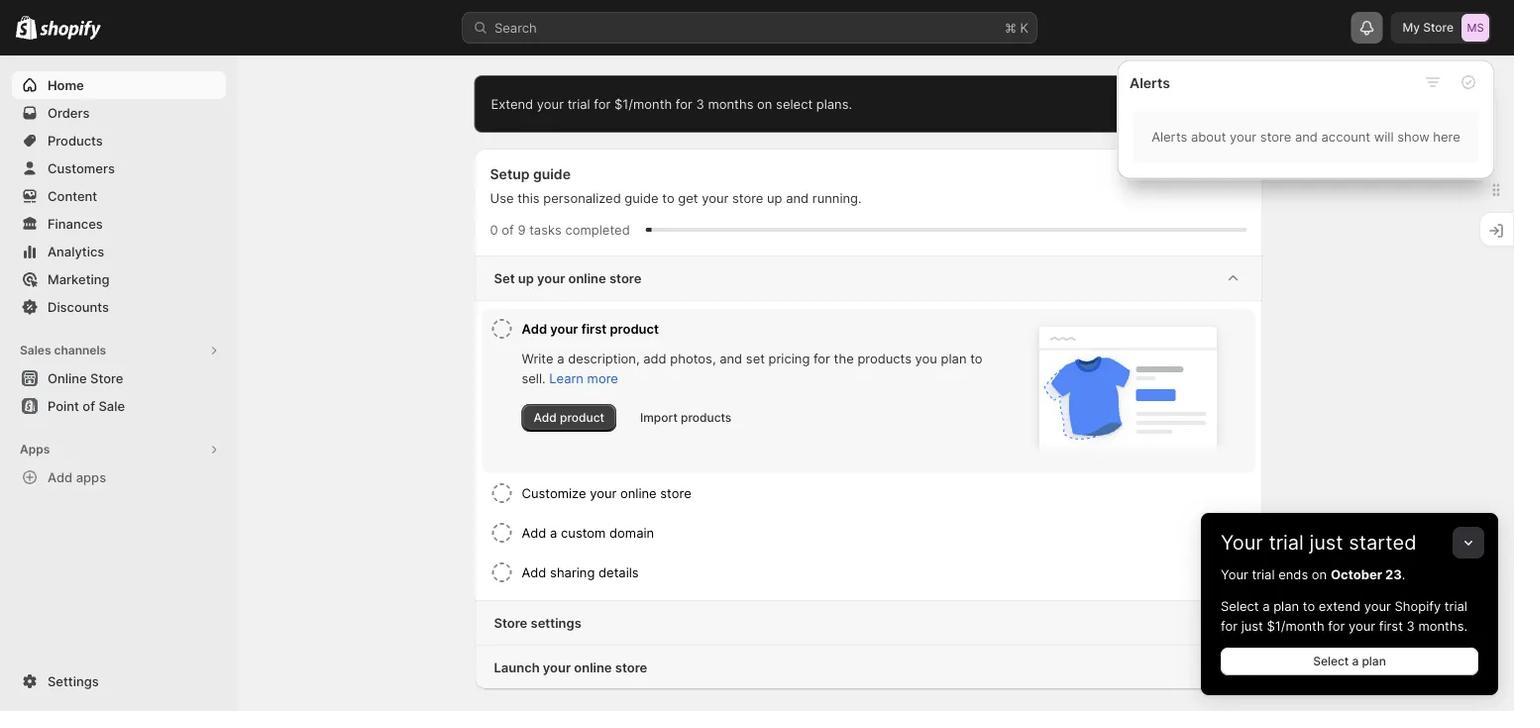 Task type: locate. For each thing, give the bounding box(es) containing it.
online store button
[[0, 365, 238, 393]]

0 vertical spatial select
[[1130, 97, 1166, 111]]

import products
[[640, 411, 732, 425]]

your trial just started element
[[1201, 565, 1499, 696]]

up
[[767, 190, 783, 206], [518, 271, 534, 286]]

marketing
[[48, 272, 110, 287]]

store for customize your online store
[[660, 486, 692, 501]]

store inside dropdown button
[[660, 486, 692, 501]]

online down the completed
[[568, 271, 606, 286]]

0 horizontal spatial store
[[90, 371, 123, 386]]

apps
[[20, 443, 50, 457]]

1 horizontal spatial first
[[1380, 619, 1403, 634]]

just up your trial ends on october 23 .
[[1310, 531, 1344, 555]]

$1/month inside 'select a plan to extend your shopify trial for just $1/month for your first 3 months.'
[[1267, 619, 1325, 634]]

a
[[1169, 97, 1176, 111], [557, 351, 565, 366], [550, 525, 558, 541], [1263, 599, 1270, 614], [1352, 655, 1359, 669]]

first up the description, at the left
[[582, 321, 607, 337]]

add up write
[[522, 321, 547, 337]]

to right you
[[971, 351, 983, 366]]

a for domain
[[550, 525, 558, 541]]

use
[[490, 190, 514, 206]]

products right import
[[681, 411, 732, 425]]

trial right extend
[[568, 96, 590, 112]]

of left 9
[[502, 222, 514, 237]]

customize
[[522, 486, 586, 501]]

select a plan
[[1130, 97, 1203, 111], [1314, 655, 1387, 669]]

a inside 'select a plan to extend your shopify trial for just $1/month for your first 3 months.'
[[1263, 599, 1270, 614]]

point of sale link
[[12, 393, 226, 420]]

mark add sharing details as done image
[[490, 561, 514, 585]]

your trial just started button
[[1201, 513, 1499, 555]]

ends
[[1279, 567, 1309, 582]]

1 horizontal spatial of
[[502, 222, 514, 237]]

your up your trial ends on october 23 .
[[1221, 531, 1264, 555]]

1 horizontal spatial 3
[[1407, 619, 1415, 634]]

online down the settings
[[574, 660, 612, 676]]

k
[[1021, 20, 1029, 35]]

select a plan inside your trial just started element
[[1314, 655, 1387, 669]]

mark customize your online store as done image
[[490, 482, 514, 506]]

mark add a custom domain as done image
[[490, 521, 514, 545]]

my store
[[1403, 20, 1454, 35]]

3 left "months" at the left
[[696, 96, 705, 112]]

products right the
[[858, 351, 912, 366]]

plan
[[1179, 97, 1203, 111], [941, 351, 967, 366], [1274, 599, 1300, 614], [1362, 655, 1387, 669]]

store inside dropdown button
[[494, 616, 528, 631]]

0 vertical spatial your
[[1221, 531, 1264, 555]]

0 horizontal spatial just
[[1242, 619, 1264, 634]]

first inside add your first product dropdown button
[[582, 321, 607, 337]]

plans.
[[817, 96, 853, 112]]

1 horizontal spatial select a plan
[[1314, 655, 1387, 669]]

1 horizontal spatial select
[[1221, 599, 1259, 614]]

your right launch
[[543, 660, 571, 676]]

to left extend on the bottom
[[1303, 599, 1316, 614]]

online inside dropdown button
[[620, 486, 657, 501]]

0 vertical spatial 3
[[696, 96, 705, 112]]

of left sale
[[83, 398, 95, 414]]

store right my on the right
[[1424, 20, 1454, 35]]

photos,
[[670, 351, 716, 366]]

settings
[[531, 616, 582, 631]]

and left running.
[[786, 190, 809, 206]]

select a plan link up about
[[1118, 90, 1215, 118]]

store for online store
[[90, 371, 123, 386]]

1 vertical spatial your
[[1221, 567, 1249, 582]]

1 vertical spatial to
[[971, 351, 983, 366]]

2 horizontal spatial select
[[1314, 655, 1349, 669]]

on left select
[[757, 96, 773, 112]]

products inside write a description, add photos, and set pricing for the products you plan to sell.
[[858, 351, 912, 366]]

store for my store
[[1424, 20, 1454, 35]]

the
[[834, 351, 854, 366]]

set up your online store
[[494, 271, 642, 286]]

1 vertical spatial of
[[83, 398, 95, 414]]

customers link
[[12, 155, 226, 182]]

trial
[[568, 96, 590, 112], [1269, 531, 1304, 555], [1252, 567, 1275, 582], [1445, 599, 1468, 614]]

store down import products "link"
[[660, 486, 692, 501]]

online for launch your online store
[[574, 660, 612, 676]]

2 horizontal spatial store
[[1424, 20, 1454, 35]]

channels
[[54, 343, 106, 358]]

analytics link
[[12, 238, 226, 266]]

plan right you
[[941, 351, 967, 366]]

first inside 'select a plan to extend your shopify trial for just $1/month for your first 3 months.'
[[1380, 619, 1403, 634]]

trial up months.
[[1445, 599, 1468, 614]]

1 horizontal spatial to
[[971, 351, 983, 366]]

and left account
[[1295, 129, 1318, 145]]

store for alerts about your store and account will show here
[[1261, 129, 1292, 145]]

customize your online store button
[[522, 474, 1247, 513]]

select a plan link down 'select a plan to extend your shopify trial for just $1/month for your first 3 months.'
[[1221, 648, 1479, 676]]

product down learn more
[[560, 411, 605, 425]]

your inside dropdown button
[[1221, 531, 1264, 555]]

just
[[1310, 531, 1344, 555], [1242, 619, 1264, 634]]

add inside dropdown button
[[522, 321, 547, 337]]

0 vertical spatial select a plan link
[[1118, 90, 1215, 118]]

add for add apps
[[48, 470, 73, 485]]

0 vertical spatial just
[[1310, 531, 1344, 555]]

0 horizontal spatial select a plan
[[1130, 97, 1203, 111]]

0 vertical spatial to
[[662, 190, 675, 206]]

2 your from the top
[[1221, 567, 1249, 582]]

set
[[746, 351, 765, 366]]

plan down ends
[[1274, 599, 1300, 614]]

up right set on the left top of the page
[[518, 271, 534, 286]]

store up sale
[[90, 371, 123, 386]]

my store image
[[1462, 14, 1490, 42]]

1 horizontal spatial product
[[610, 321, 659, 337]]

tasks
[[529, 222, 562, 237]]

store up launch
[[494, 616, 528, 631]]

store right about
[[1261, 129, 1292, 145]]

1 vertical spatial select
[[1221, 599, 1259, 614]]

1 horizontal spatial shopify image
[[40, 20, 101, 40]]

your left ends
[[1221, 567, 1249, 582]]

on right ends
[[1312, 567, 1328, 582]]

product inside dropdown button
[[610, 321, 659, 337]]

0 horizontal spatial guide
[[533, 166, 571, 183]]

1 horizontal spatial guide
[[625, 190, 659, 206]]

add
[[522, 321, 547, 337], [534, 411, 557, 425], [48, 470, 73, 485], [522, 525, 547, 541], [522, 565, 547, 580]]

2 vertical spatial and
[[720, 351, 743, 366]]

for left the
[[814, 351, 831, 366]]

2 horizontal spatial to
[[1303, 599, 1316, 614]]

your right extend
[[537, 96, 564, 112]]

1 vertical spatial $1/month
[[1267, 619, 1325, 634]]

your inside launch your online store dropdown button
[[543, 660, 571, 676]]

1 vertical spatial alerts
[[1152, 129, 1188, 145]]

guide
[[533, 166, 571, 183], [625, 190, 659, 206]]

on inside your trial just started element
[[1312, 567, 1328, 582]]

a for to
[[1263, 599, 1270, 614]]

add
[[644, 351, 667, 366]]

add for add your first product
[[522, 321, 547, 337]]

add right mark add sharing details as done image
[[522, 565, 547, 580]]

pricing
[[769, 351, 810, 366]]

0
[[490, 222, 498, 237]]

here
[[1434, 129, 1461, 145]]

online up the domain
[[620, 486, 657, 501]]

23
[[1386, 567, 1402, 582]]

1 horizontal spatial just
[[1310, 531, 1344, 555]]

0 horizontal spatial up
[[518, 271, 534, 286]]

your up add a custom domain
[[590, 486, 617, 501]]

2 vertical spatial store
[[494, 616, 528, 631]]

of for sale
[[83, 398, 95, 414]]

select inside 'select a plan to extend your shopify trial for just $1/month for your first 3 months.'
[[1221, 599, 1259, 614]]

0 horizontal spatial product
[[560, 411, 605, 425]]

for inside write a description, add photos, and set pricing for the products you plan to sell.
[[814, 351, 831, 366]]

for left "months" at the left
[[676, 96, 693, 112]]

and left set
[[720, 351, 743, 366]]

store down details
[[615, 660, 648, 676]]

1 horizontal spatial up
[[767, 190, 783, 206]]

1 vertical spatial product
[[560, 411, 605, 425]]

3 inside 'select a plan to extend your shopify trial for just $1/month for your first 3 months.'
[[1407, 619, 1415, 634]]

0 vertical spatial alerts
[[1130, 75, 1171, 91]]

plan up about
[[1179, 97, 1203, 111]]

1 vertical spatial online
[[620, 486, 657, 501]]

of inside "link"
[[83, 398, 95, 414]]

1 vertical spatial first
[[1380, 619, 1403, 634]]

store down the completed
[[610, 271, 642, 286]]

0 vertical spatial up
[[767, 190, 783, 206]]

add a custom domain button
[[522, 513, 1247, 553]]

1 vertical spatial up
[[518, 271, 534, 286]]

0 vertical spatial product
[[610, 321, 659, 337]]

a for add
[[557, 351, 565, 366]]

$1/month
[[615, 96, 672, 112], [1267, 619, 1325, 634]]

1 vertical spatial on
[[1312, 567, 1328, 582]]

0 horizontal spatial of
[[83, 398, 95, 414]]

$1/month left "months" at the left
[[615, 96, 672, 112]]

your down 23
[[1365, 599, 1392, 614]]

select a plan down 'select a plan to extend your shopify trial for just $1/month for your first 3 months.'
[[1314, 655, 1387, 669]]

orders
[[48, 105, 90, 120]]

0 horizontal spatial on
[[757, 96, 773, 112]]

trial up ends
[[1269, 531, 1304, 555]]

extend
[[491, 96, 533, 112]]

select a plan link inside your trial just started element
[[1221, 648, 1479, 676]]

add right mark add a custom domain as done image
[[522, 525, 547, 541]]

guide up this
[[533, 166, 571, 183]]

1 vertical spatial and
[[786, 190, 809, 206]]

0 vertical spatial select a plan
[[1130, 97, 1203, 111]]

store settings
[[494, 616, 582, 631]]

store
[[1424, 20, 1454, 35], [90, 371, 123, 386], [494, 616, 528, 631]]

up left running.
[[767, 190, 783, 206]]

1 horizontal spatial store
[[494, 616, 528, 631]]

of
[[502, 222, 514, 237], [83, 398, 95, 414]]

add a custom domain
[[522, 525, 654, 541]]

add for add sharing details
[[522, 565, 547, 580]]

just down your trial ends on october 23 .
[[1242, 619, 1264, 634]]

about
[[1191, 129, 1227, 145]]

add product
[[534, 411, 605, 425]]

select
[[1130, 97, 1166, 111], [1221, 599, 1259, 614], [1314, 655, 1349, 669]]

1 vertical spatial 3
[[1407, 619, 1415, 634]]

0 vertical spatial on
[[757, 96, 773, 112]]

1 your from the top
[[1221, 531, 1264, 555]]

shopify image
[[16, 15, 37, 39], [40, 20, 101, 40]]

store
[[1261, 129, 1292, 145], [732, 190, 764, 206], [610, 271, 642, 286], [660, 486, 692, 501], [615, 660, 648, 676]]

online
[[568, 271, 606, 286], [620, 486, 657, 501], [574, 660, 612, 676]]

plan inside 'select a plan to extend your shopify trial for just $1/month for your first 3 months.'
[[1274, 599, 1300, 614]]

1 vertical spatial select a plan
[[1314, 655, 1387, 669]]

guide left get
[[625, 190, 659, 206]]

just inside 'select a plan to extend your shopify trial for just $1/month for your first 3 months.'
[[1242, 619, 1264, 634]]

your
[[1221, 531, 1264, 555], [1221, 567, 1249, 582]]

⌘ k
[[1005, 20, 1029, 35]]

1 horizontal spatial $1/month
[[1267, 619, 1325, 634]]

add left the apps at bottom left
[[48, 470, 73, 485]]

0 horizontal spatial and
[[720, 351, 743, 366]]

discounts
[[48, 299, 109, 315]]

add for add a custom domain
[[522, 525, 547, 541]]

your up write
[[550, 321, 578, 337]]

select a plan up about
[[1130, 97, 1203, 111]]

1 vertical spatial products
[[681, 411, 732, 425]]

alerts about your store and account will show here
[[1152, 129, 1461, 145]]

2 vertical spatial select
[[1314, 655, 1349, 669]]

1 vertical spatial guide
[[625, 190, 659, 206]]

your inside add your first product dropdown button
[[550, 321, 578, 337]]

set up your online store button
[[474, 257, 1263, 300]]

mark add your first product as done image
[[490, 317, 514, 341]]

your right set on the left top of the page
[[537, 271, 565, 286]]

0 vertical spatial $1/month
[[615, 96, 672, 112]]

1 horizontal spatial products
[[858, 351, 912, 366]]

1 vertical spatial select a plan link
[[1221, 648, 1479, 676]]

3 down shopify
[[1407, 619, 1415, 634]]

0 horizontal spatial first
[[582, 321, 607, 337]]

to left get
[[662, 190, 675, 206]]

product up add
[[610, 321, 659, 337]]

0 vertical spatial of
[[502, 222, 514, 237]]

2 vertical spatial online
[[574, 660, 612, 676]]

a inside write a description, add photos, and set pricing for the products you plan to sell.
[[557, 351, 565, 366]]

sales channels
[[20, 343, 106, 358]]

your inside customize your online store dropdown button
[[590, 486, 617, 501]]

0 horizontal spatial $1/month
[[615, 96, 672, 112]]

add down sell.
[[534, 411, 557, 425]]

0 vertical spatial store
[[1424, 20, 1454, 35]]

2 vertical spatial to
[[1303, 599, 1316, 614]]

store inside "link"
[[90, 371, 123, 386]]

1 horizontal spatial select a plan link
[[1221, 648, 1479, 676]]

0 vertical spatial products
[[858, 351, 912, 366]]

0 horizontal spatial select a plan link
[[1118, 90, 1215, 118]]

select a plan to extend your shopify trial for just $1/month for your first 3 months.
[[1221, 599, 1468, 634]]

your for your trial ends on october 23 .
[[1221, 567, 1249, 582]]

write
[[522, 351, 554, 366]]

1 horizontal spatial on
[[1312, 567, 1328, 582]]

alerts
[[1130, 75, 1171, 91], [1152, 129, 1188, 145]]

first down shopify
[[1380, 619, 1403, 634]]

0 horizontal spatial 3
[[696, 96, 705, 112]]

0 vertical spatial first
[[582, 321, 607, 337]]

$1/month down extend on the bottom
[[1267, 619, 1325, 634]]

this
[[518, 190, 540, 206]]

1 vertical spatial just
[[1242, 619, 1264, 634]]

add inside button
[[48, 470, 73, 485]]

2 horizontal spatial and
[[1295, 129, 1318, 145]]

online
[[48, 371, 87, 386]]

add sharing details button
[[522, 553, 1247, 593]]

launch your online store button
[[474, 646, 1263, 690]]

shopify
[[1395, 599, 1442, 614]]

1 vertical spatial store
[[90, 371, 123, 386]]

a inside add a custom domain 'dropdown button'
[[550, 525, 558, 541]]

0 horizontal spatial products
[[681, 411, 732, 425]]



Task type: describe. For each thing, give the bounding box(es) containing it.
add your first product button
[[522, 309, 994, 349]]

sell.
[[522, 371, 546, 386]]

write a description, add photos, and set pricing for the products you plan to sell.
[[522, 351, 983, 386]]

add your first product
[[522, 321, 659, 337]]

apps button
[[12, 436, 226, 464]]

marketing link
[[12, 266, 226, 293]]

my
[[1403, 20, 1421, 35]]

finances
[[48, 216, 103, 231]]

and inside write a description, add photos, and set pricing for the products you plan to sell.
[[720, 351, 743, 366]]

you
[[916, 351, 938, 366]]

custom
[[561, 525, 606, 541]]

use this personalized guide to get your store up and running.
[[490, 190, 862, 206]]

0 vertical spatial guide
[[533, 166, 571, 183]]

your right about
[[1230, 129, 1257, 145]]

⌘
[[1005, 20, 1017, 35]]

alerts for alerts about your store and account will show here
[[1152, 129, 1188, 145]]

sharing
[[550, 565, 595, 580]]

add sharing details
[[522, 565, 639, 580]]

launch your online store
[[494, 660, 648, 676]]

.
[[1402, 567, 1406, 582]]

show
[[1398, 129, 1430, 145]]

to inside write a description, add photos, and set pricing for the products you plan to sell.
[[971, 351, 983, 366]]

plan down 'select a plan to extend your shopify trial for just $1/month for your first 3 months.'
[[1362, 655, 1387, 669]]

trial inside 'select a plan to extend your shopify trial for just $1/month for your first 3 months.'
[[1445, 599, 1468, 614]]

content
[[48, 188, 97, 204]]

add for add product
[[534, 411, 557, 425]]

products link
[[12, 127, 226, 155]]

to inside 'select a plan to extend your shopify trial for just $1/month for your first 3 months.'
[[1303, 599, 1316, 614]]

store settings button
[[474, 602, 1263, 645]]

for down your trial ends on october 23 .
[[1221, 619, 1238, 634]]

for right extend
[[594, 96, 611, 112]]

setup guide
[[490, 166, 571, 183]]

discounts link
[[12, 293, 226, 321]]

more
[[587, 371, 618, 386]]

up inside dropdown button
[[518, 271, 534, 286]]

online store link
[[12, 365, 226, 393]]

october
[[1331, 567, 1383, 582]]

point of sale button
[[0, 393, 238, 420]]

9
[[518, 222, 526, 237]]

search
[[495, 20, 537, 35]]

point of sale
[[48, 398, 125, 414]]

your trial just started
[[1221, 531, 1417, 555]]

trial inside your trial just started dropdown button
[[1269, 531, 1304, 555]]

settings
[[48, 674, 99, 689]]

extend your trial for $1/month for 3 months on select plans.
[[491, 96, 853, 112]]

get
[[678, 190, 698, 206]]

import products link
[[628, 404, 744, 432]]

alerts for alerts
[[1130, 75, 1171, 91]]

store right get
[[732, 190, 764, 206]]

home link
[[12, 71, 226, 99]]

your trial ends on october 23 .
[[1221, 567, 1406, 582]]

point
[[48, 398, 79, 414]]

sales
[[20, 343, 51, 358]]

online store
[[48, 371, 123, 386]]

finances link
[[12, 210, 226, 238]]

0 vertical spatial and
[[1295, 129, 1318, 145]]

completed
[[566, 222, 630, 237]]

import
[[640, 411, 678, 425]]

products
[[48, 133, 103, 148]]

just inside dropdown button
[[1310, 531, 1344, 555]]

0 horizontal spatial shopify image
[[16, 15, 37, 39]]

running.
[[813, 190, 862, 206]]

learn more link
[[549, 371, 618, 386]]

will
[[1375, 129, 1394, 145]]

months.
[[1419, 619, 1468, 634]]

plan inside write a description, add photos, and set pricing for the products you plan to sell.
[[941, 351, 967, 366]]

settings link
[[12, 668, 226, 696]]

learn more
[[549, 371, 618, 386]]

launch
[[494, 660, 540, 676]]

products inside "link"
[[681, 411, 732, 425]]

your inside set up your online store dropdown button
[[537, 271, 565, 286]]

add apps button
[[12, 464, 226, 492]]

customize your online store
[[522, 486, 692, 501]]

0 horizontal spatial to
[[662, 190, 675, 206]]

started
[[1349, 531, 1417, 555]]

sales channels button
[[12, 337, 226, 365]]

online for customize your online store
[[620, 486, 657, 501]]

0 of 9 tasks completed
[[490, 222, 630, 237]]

months
[[708, 96, 754, 112]]

apps
[[76, 470, 106, 485]]

your for your trial just started
[[1221, 531, 1264, 555]]

content link
[[12, 182, 226, 210]]

orders link
[[12, 99, 226, 127]]

of for 9
[[502, 222, 514, 237]]

your down extend on the bottom
[[1349, 619, 1376, 634]]

0 horizontal spatial select
[[1130, 97, 1166, 111]]

select
[[776, 96, 813, 112]]

add product link
[[522, 404, 616, 432]]

setup
[[490, 166, 530, 183]]

for down extend on the bottom
[[1329, 619, 1345, 634]]

personalized
[[543, 190, 621, 206]]

extend
[[1319, 599, 1361, 614]]

analytics
[[48, 244, 104, 259]]

account
[[1322, 129, 1371, 145]]

1 horizontal spatial and
[[786, 190, 809, 206]]

trial left ends
[[1252, 567, 1275, 582]]

0 vertical spatial online
[[568, 271, 606, 286]]

your right get
[[702, 190, 729, 206]]

description,
[[568, 351, 640, 366]]

sale
[[99, 398, 125, 414]]

add your first product element
[[522, 349, 994, 432]]

learn
[[549, 371, 584, 386]]

home
[[48, 77, 84, 93]]

store for launch your online store
[[615, 660, 648, 676]]

domain
[[610, 525, 654, 541]]

set
[[494, 271, 515, 286]]



Task type: vqa. For each thing, say whether or not it's contained in the screenshot.
GIFT
no



